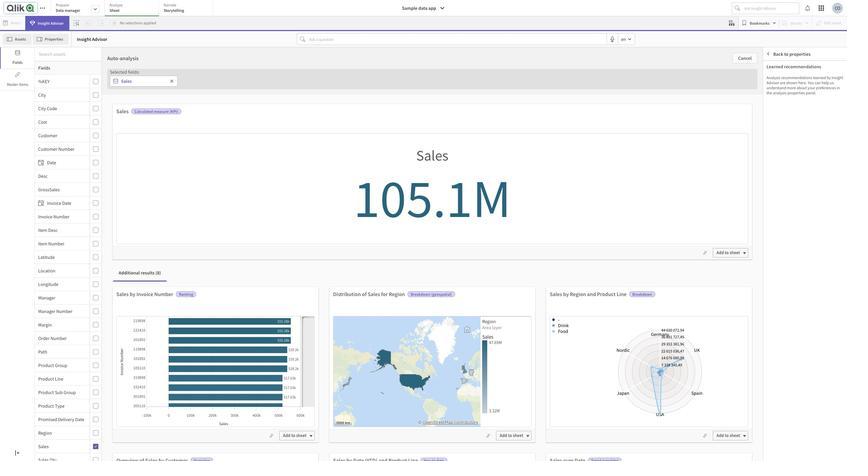 Task type: vqa. For each thing, say whether or not it's contained in the screenshot.
middle the of
no



Task type: describe. For each thing, give the bounding box(es) containing it.
path menu item
[[35, 345, 101, 359]]

cancel button
[[732, 53, 757, 64]]

this inside the . save any insights you discover to this sheet.
[[350, 300, 357, 306]]

storytelling
[[164, 8, 184, 13]]

line inside menu item
[[55, 376, 63, 382]]

add to sheet button for sales by invoice number
[[279, 431, 315, 441]]

sheet for sales by region and product line
[[730, 433, 740, 439]]

insights for explore
[[303, 300, 318, 306]]

sales inside sales 105.1m
[[416, 146, 448, 165]]

longitude menu item
[[35, 278, 101, 291]]

start
[[531, 272, 540, 278]]

product line button
[[35, 376, 88, 382]]

small image
[[767, 84, 773, 89]]

%key menu item
[[35, 75, 101, 88]]

manager number button
[[35, 308, 88, 314]]

hidden recommendations button
[[763, 61, 847, 78]]

grosssales menu item
[[35, 183, 101, 196]]

openstreetmap contributors
[[423, 420, 478, 425]]

promised delivery date
[[38, 416, 84, 423]]

advisor up be
[[426, 281, 440, 287]]

city for city code
[[38, 105, 46, 111]]

back
[[773, 51, 783, 57]]

city code
[[38, 105, 57, 111]]

invoice for invoice number
[[38, 214, 52, 220]]

product for product type
[[38, 403, 54, 409]]

advisor inside analysis recommendations learned by insight advisor are shown here. you can help us understand more about your preferences in the analysis properties panel.
[[767, 80, 779, 85]]

add to sheet button for sales by region and product line
[[713, 431, 748, 441]]

properties inside analysis recommendations learned by insight advisor are shown here. you can help us understand more about your preferences in the analysis properties panel.
[[787, 90, 805, 95]]

in
[[837, 85, 840, 90]]

openstreetmap
[[423, 420, 453, 425]]

number for item number
[[48, 241, 64, 247]]

area
[[482, 325, 491, 331]]

openstreetmap contributors link
[[423, 420, 478, 425]]

advisor up discover
[[330, 290, 345, 296]]

product type
[[38, 403, 64, 409]]

adding
[[452, 180, 476, 190]]

desc button
[[35, 173, 88, 179]]

build
[[532, 282, 543, 288]]

item desc menu item
[[35, 224, 101, 237]]

analysis inside analysis recommendations learned by insight advisor are shown here. you can help us understand more about your preferences in the analysis properties panel.
[[773, 90, 787, 95]]

city for city
[[38, 92, 46, 98]]

number for manager number
[[56, 308, 72, 314]]

data
[[56, 8, 64, 13]]

add to sheet for sales by invoice number
[[283, 433, 306, 439]]

add to sheet for distribution of sales for region
[[500, 433, 523, 439]]

invoice number button
[[35, 214, 88, 220]]

date inside menu item
[[62, 200, 71, 206]]

0 vertical spatial new
[[503, 258, 513, 265]]

co
[[835, 5, 841, 11]]

create
[[487, 258, 502, 265]]

0 horizontal spatial data
[[345, 258, 355, 265]]

selections
[[125, 20, 143, 25]]

the inside analysis recommendations learned by insight advisor are shown here. you can help us understand more about your preferences in the analysis properties panel.
[[767, 90, 772, 95]]

sheet. inside . any found insights can be saved to this sheet.
[[418, 300, 430, 306]]

analysis
[[767, 75, 780, 80]]

1 horizontal spatial and
[[587, 291, 596, 298]]

item number button
[[35, 241, 88, 247]]

customer button
[[35, 132, 88, 138]]

insight down smart search image
[[77, 36, 91, 42]]

you
[[808, 80, 814, 85]]

general
[[767, 51, 782, 57]]

grosssales button
[[35, 186, 88, 193]]

have
[[404, 258, 416, 265]]

product line menu item
[[35, 372, 101, 386]]

bookmarks button
[[740, 18, 778, 28]]

105.1m
[[353, 165, 511, 231]]

item for item number
[[38, 241, 47, 247]]

and inside to start creating visualizations and build your new sheet.
[[524, 282, 531, 288]]

item number menu item
[[35, 237, 101, 251]]

prepare data manager
[[56, 2, 80, 13]]

2 master items button from the left
[[1, 69, 34, 91]]

. for question?
[[445, 281, 446, 287]]

en button
[[618, 33, 635, 45]]

hidden
[[777, 66, 791, 72]]

to inside . any found insights can be saved to this sheet.
[[445, 291, 449, 297]]

region menu item
[[35, 426, 101, 440]]

number for invoice number
[[53, 214, 69, 220]]

sample
[[402, 5, 417, 11]]

to inside the . save any insights you discover to this sheet.
[[345, 300, 349, 306]]

master items
[[7, 82, 28, 87]]

(geospatial)
[[431, 292, 452, 297]]

0 horizontal spatial fields
[[12, 60, 23, 65]]

creating
[[479, 282, 495, 288]]

product sub group button
[[35, 389, 88, 395]]

en
[[621, 36, 626, 42]]

%key button
[[35, 78, 88, 84]]

prepare
[[56, 2, 69, 7]]

for
[[381, 291, 388, 298]]

explore
[[317, 258, 335, 265]]

fields:
[[128, 69, 140, 75]]

manager for manager
[[38, 295, 55, 301]]

%key
[[38, 78, 50, 84]]

sales 105.1m
[[353, 146, 511, 231]]

add for sales by invoice number
[[283, 433, 290, 439]]

manager menu item
[[35, 291, 101, 305]]

selections tool image
[[729, 20, 735, 26]]

order number menu item
[[35, 332, 101, 345]]

invoice number menu item
[[35, 210, 101, 224]]

smart search image
[[74, 20, 79, 26]]

(8)
[[156, 270, 161, 276]]

longitude
[[38, 281, 58, 287]]

desc menu item
[[35, 169, 101, 183]]

auto-analysis
[[107, 55, 139, 62]]

found
[[390, 291, 401, 297]]

help
[[822, 80, 829, 85]]

explore the data
[[317, 258, 355, 265]]

desc inside menu item
[[38, 173, 48, 179]]

recommendations up learned
[[792, 66, 830, 72]]

help image
[[805, 52, 814, 56]]

assets button
[[3, 34, 31, 44]]

by for sales by invoice number
[[130, 291, 135, 298]]

0 vertical spatial group
[[55, 362, 67, 368]]

calculated measure (kpi)
[[134, 109, 178, 114]]

path
[[38, 349, 47, 355]]

region area layer
[[482, 319, 502, 331]]

sample data app button
[[398, 3, 449, 14]]

learned inside button
[[777, 83, 794, 89]]

product line
[[38, 376, 63, 382]]

Search assets text field
[[35, 48, 101, 60]]

customer for customer number
[[38, 146, 57, 152]]

be
[[427, 291, 432, 297]]

. any found insights can be saved to this sheet.
[[390, 281, 457, 306]]

manager number
[[38, 308, 72, 314]]

region inside region area layer
[[482, 319, 496, 325]]

no selections applied
[[120, 20, 156, 25]]

customer for customer
[[38, 132, 57, 138]]

properties right back
[[783, 51, 805, 57]]

sales by invoice number
[[116, 291, 173, 298]]

your inside to start creating visualizations and build your new sheet.
[[495, 291, 504, 297]]

get
[[414, 180, 425, 190]]

sales menu item
[[35, 440, 101, 453]]

region inside 'menu item'
[[38, 430, 52, 436]]

1 vertical spatial insight advisor
[[77, 36, 107, 42]]

tab list inside 105.1m application
[[51, 0, 215, 17]]

date inside menu item
[[47, 159, 56, 166]]

analytics
[[514, 258, 535, 265]]

applied
[[143, 20, 156, 25]]

product sub group menu item
[[35, 386, 101, 399]]

invoice number
[[38, 214, 69, 220]]

product group menu item
[[35, 359, 101, 372]]

product sub group
[[38, 389, 76, 395]]

general properties
[[767, 51, 805, 57]]

are
[[780, 80, 785, 85]]

data inside button
[[418, 5, 427, 11]]

by inside analysis recommendations learned by insight advisor are shown here. you can help us understand more about your preferences in the analysis properties panel.
[[827, 75, 831, 80]]

invoice date button
[[35, 200, 88, 206]]

of
[[362, 291, 367, 298]]

here.
[[798, 80, 807, 85]]

ask insight advisor
[[406, 281, 440, 287]]

results
[[141, 270, 155, 276]]

latitude button
[[35, 254, 88, 260]]

about
[[797, 85, 807, 90]]

insight inside analysis recommendations learned by insight advisor are shown here. you can help us understand more about your preferences in the analysis properties panel.
[[832, 75, 843, 80]]

city code menu item
[[35, 102, 101, 115]]

any
[[447, 281, 454, 287]]

cost
[[38, 119, 47, 125]]

manager number menu item
[[35, 305, 101, 318]]



Task type: locate. For each thing, give the bounding box(es) containing it.
sheet. down be
[[418, 300, 430, 306]]

desc down invoice number
[[48, 227, 58, 233]]

your down visualizations
[[495, 291, 504, 297]]

manager for manager number
[[38, 308, 55, 314]]

group right 'sub'
[[64, 389, 76, 395]]

distribution of sales for region
[[333, 291, 405, 298]]

item inside 'menu item'
[[38, 227, 47, 233]]

1 vertical spatial group
[[64, 389, 76, 395]]

invoice inside menu item
[[38, 214, 52, 220]]

can inside . any found insights can be saved to this sheet.
[[419, 291, 426, 297]]

tab list
[[51, 0, 215, 17]]

2 vertical spatial insight advisor
[[316, 290, 345, 296]]

customer number
[[38, 146, 74, 152]]

panel.
[[806, 90, 816, 95]]

co button
[[832, 3, 843, 14]]

0 vertical spatial city
[[38, 92, 46, 98]]

properties up hidden recommendations
[[789, 51, 811, 57]]

this left sheet...
[[486, 180, 499, 190]]

advisor inside dropdown button
[[51, 20, 64, 26]]

sheet. for data
[[358, 300, 370, 306]]

0 horizontal spatial your
[[495, 291, 504, 297]]

invoice for invoice date
[[47, 200, 61, 206]]

sheet...
[[500, 180, 525, 190]]

view disabled image
[[767, 67, 772, 72]]

1 city from the top
[[38, 92, 46, 98]]

your inside analysis recommendations learned by insight advisor are shown here. you can help us understand more about your preferences in the analysis properties panel.
[[808, 85, 815, 90]]

insights
[[402, 291, 418, 297], [303, 300, 318, 306]]

invoice inside menu item
[[47, 200, 61, 206]]

1 horizontal spatial your
[[808, 85, 815, 90]]

add
[[717, 250, 724, 256], [283, 433, 290, 439], [500, 433, 507, 439], [717, 433, 724, 439]]

this inside . any found insights can be saved to this sheet.
[[450, 291, 457, 297]]

additional results (8)
[[119, 270, 161, 276]]

add to sheet
[[717, 250, 740, 256], [283, 433, 306, 439], [500, 433, 523, 439], [717, 433, 740, 439]]

0 vertical spatial data
[[418, 5, 427, 11]]

recommendations down hidden recommendations
[[781, 75, 812, 80]]

group
[[55, 362, 67, 368], [64, 389, 76, 395]]

city menu item
[[35, 88, 101, 102]]

2 customer from the top
[[38, 146, 57, 152]]

insights down ask at bottom left
[[402, 291, 418, 297]]

date inside "menu item"
[[75, 416, 84, 423]]

add for sales by region and product line
[[717, 433, 724, 439]]

customer number menu item
[[35, 142, 101, 156]]

breakdown for breakdown
[[632, 292, 652, 297]]

manager up margin
[[38, 308, 55, 314]]

product inside menu item
[[38, 403, 54, 409]]

1 master items button from the left
[[0, 69, 34, 91]]

properties down shown
[[787, 90, 805, 95]]

sheet. inside to start creating visualizations and build your new sheet.
[[514, 291, 526, 297]]

line
[[617, 291, 627, 298], [55, 376, 63, 382]]

location
[[38, 268, 55, 274]]

insights left you
[[303, 300, 318, 306]]

margin menu item
[[35, 318, 101, 332]]

insight advisor down smart search image
[[77, 36, 107, 42]]

this down "save"
[[350, 300, 357, 306]]

order number
[[38, 335, 67, 341]]

manager button
[[35, 295, 88, 301]]

Ask Insight Advisor text field
[[743, 3, 799, 14]]

master items button
[[0, 69, 34, 91], [1, 69, 34, 91]]

create new analytics
[[487, 258, 535, 265]]

visualizations
[[496, 282, 523, 288]]

can
[[815, 80, 821, 85], [419, 291, 426, 297]]

advisor up auto-
[[92, 36, 107, 42]]

1 vertical spatial customer
[[38, 146, 57, 152]]

desc up grosssales
[[38, 173, 48, 179]]

narrate
[[164, 2, 176, 7]]

2 vertical spatial invoice
[[136, 291, 153, 298]]

2 vertical spatial date
[[75, 416, 84, 423]]

analysis up selected fields:
[[120, 55, 139, 62]]

margin
[[38, 322, 52, 328]]

insight inside dropdown button
[[38, 20, 50, 26]]

2 horizontal spatial by
[[827, 75, 831, 80]]

1 vertical spatial date
[[62, 200, 71, 206]]

customer down cost
[[38, 132, 57, 138]]

Ask a question text field
[[308, 34, 607, 44]]

product group
[[38, 362, 67, 368]]

any
[[361, 290, 369, 296]]

new right create
[[503, 258, 513, 265]]

latitude menu item
[[35, 251, 101, 264]]

analysis down are
[[773, 90, 787, 95]]

breakdown
[[411, 292, 430, 297], [632, 292, 652, 297]]

new inside to start creating visualizations and build your new sheet.
[[505, 291, 513, 297]]

0 horizontal spatial the
[[336, 258, 344, 265]]

understand
[[767, 85, 786, 90]]

0 vertical spatial insights
[[402, 291, 418, 297]]

1 horizontal spatial breakdown
[[632, 292, 652, 297]]

recommendations down help icon
[[784, 64, 821, 70]]

1 horizontal spatial .
[[445, 281, 446, 287]]

fields up "%key" at the left of page
[[38, 65, 50, 71]]

number
[[58, 146, 74, 152], [53, 214, 69, 220], [48, 241, 64, 247], [154, 291, 173, 298], [56, 308, 72, 314], [51, 335, 67, 341]]

properties button
[[33, 34, 69, 44]]

data
[[418, 5, 427, 11], [345, 258, 355, 265]]

breakdown for breakdown (geospatial)
[[411, 292, 430, 297]]

menu
[[35, 75, 101, 461]]

selected
[[110, 69, 127, 75]]

insights inside the . save any insights you discover to this sheet.
[[303, 300, 318, 306]]

number for order number
[[51, 335, 67, 341]]

1 vertical spatial learned
[[777, 83, 794, 89]]

menu inside 105.1m application
[[35, 75, 101, 461]]

insight
[[38, 20, 50, 26], [77, 36, 91, 42], [832, 75, 843, 80], [413, 281, 426, 287], [316, 290, 329, 296]]

data right explore
[[345, 258, 355, 265]]

1 vertical spatial item
[[38, 241, 47, 247]]

learned down analysis
[[777, 83, 794, 89]]

0 horizontal spatial date
[[47, 159, 56, 166]]

. save any insights you discover to this sheet.
[[303, 290, 370, 306]]

learned recommendations inside button
[[777, 83, 832, 89]]

insight up 'in'
[[832, 75, 843, 80]]

order number button
[[35, 335, 88, 341]]

sales qty menu item
[[35, 453, 101, 461]]

cancel
[[738, 55, 752, 61]]

item desc button
[[35, 227, 88, 233]]

. inside . any found insights can be saved to this sheet.
[[445, 281, 446, 287]]

2 horizontal spatial insight advisor
[[316, 290, 345, 296]]

menu containing %key
[[35, 75, 101, 461]]

1 vertical spatial manager
[[38, 308, 55, 314]]

0 vertical spatial invoice
[[47, 200, 61, 206]]

save
[[351, 290, 361, 296]]

sheet. down of
[[358, 300, 370, 306]]

1 manager from the top
[[38, 295, 55, 301]]

measure
[[154, 109, 169, 114]]

manager
[[38, 295, 55, 301], [38, 308, 55, 314]]

date button
[[35, 159, 88, 166]]

learned
[[813, 75, 826, 80]]

city left code
[[38, 105, 46, 111]]

invoice up invoice number
[[47, 200, 61, 206]]

1 horizontal spatial fields
[[38, 65, 50, 71]]

order
[[38, 335, 50, 341]]

0 horizontal spatial .
[[349, 290, 350, 296]]

1 horizontal spatial insights
[[402, 291, 418, 297]]

bookmarks
[[750, 20, 770, 26]]

1 vertical spatial and
[[587, 291, 596, 298]]

add for distribution of sales for region
[[500, 433, 507, 439]]

the
[[767, 90, 772, 95], [336, 258, 344, 265]]

desc inside 'menu item'
[[48, 227, 58, 233]]

the down small image at the right top
[[767, 90, 772, 95]]

sheet.
[[514, 291, 526, 297], [358, 300, 370, 306], [418, 300, 430, 306]]

assets
[[15, 36, 26, 41]]

1 vertical spatial new
[[505, 291, 513, 297]]

product for product sub group
[[38, 389, 54, 395]]

0 horizontal spatial this
[[350, 300, 357, 306]]

1 vertical spatial can
[[419, 291, 426, 297]]

.
[[445, 281, 446, 287], [349, 290, 350, 296]]

master
[[7, 82, 18, 87]]

city down "%key" at the left of page
[[38, 92, 46, 98]]

0 vertical spatial customer
[[38, 132, 57, 138]]

promised delivery date menu item
[[35, 413, 101, 426]]

number down item desc button
[[48, 241, 64, 247]]

0 horizontal spatial insights
[[303, 300, 318, 306]]

2 city from the top
[[38, 105, 46, 111]]

ask
[[406, 281, 412, 287]]

0 vertical spatial date
[[47, 159, 56, 166]]

1 horizontal spatial data
[[418, 5, 427, 11]]

1 vertical spatial insights
[[303, 300, 318, 306]]

1 breakdown from the left
[[411, 292, 430, 297]]

1 horizontal spatial sheet.
[[418, 300, 430, 306]]

sheet
[[730, 250, 740, 256], [296, 433, 306, 439], [513, 433, 523, 439], [730, 433, 740, 439]]

by for sales by region and product line
[[563, 291, 569, 298]]

can inside analysis recommendations learned by insight advisor are shown here. you can help us understand more about your preferences in the analysis properties panel.
[[815, 80, 821, 85]]

insight advisor inside dropdown button
[[38, 20, 64, 26]]

learned up analysis
[[767, 64, 783, 70]]

1 horizontal spatial this
[[450, 291, 457, 297]]

1 vertical spatial .
[[349, 290, 350, 296]]

fields up master items
[[12, 60, 23, 65]]

item for item desc
[[38, 227, 47, 233]]

customer down customer button
[[38, 146, 57, 152]]

1 vertical spatial the
[[336, 258, 344, 265]]

this down any
[[450, 291, 457, 297]]

0 vertical spatial item
[[38, 227, 47, 233]]

can left be
[[419, 291, 426, 297]]

sheet. inside the . save any insights you discover to this sheet.
[[358, 300, 370, 306]]

0 horizontal spatial sheet.
[[358, 300, 370, 306]]

1 horizontal spatial by
[[563, 291, 569, 298]]

. inside the . save any insights you discover to this sheet.
[[349, 290, 350, 296]]

invoice down results
[[136, 291, 153, 298]]

product type menu item
[[35, 399, 101, 413]]

longitude button
[[35, 281, 88, 287]]

the right explore
[[336, 258, 344, 265]]

sheet. down visualizations
[[514, 291, 526, 297]]

0 horizontal spatial line
[[55, 376, 63, 382]]

insight right ask at bottom left
[[413, 281, 426, 287]]

product group button
[[35, 362, 88, 368]]

analysis
[[120, 55, 139, 62], [773, 90, 787, 95]]

1 vertical spatial line
[[55, 376, 63, 382]]

1 vertical spatial city
[[38, 105, 46, 111]]

item up the item number at the bottom of page
[[38, 227, 47, 233]]

breakdown (geospatial)
[[411, 292, 452, 297]]

0 horizontal spatial can
[[419, 291, 426, 297]]

saved
[[433, 291, 444, 297]]

0 vertical spatial .
[[445, 281, 446, 287]]

choose an option below to get started adding to this sheet...
[[322, 180, 525, 190]]

2 vertical spatial this
[[350, 300, 357, 306]]

sales by region and product line
[[550, 291, 627, 298]]

1 vertical spatial invoice
[[38, 214, 52, 220]]

2 manager from the top
[[38, 308, 55, 314]]

item inside menu item
[[38, 241, 47, 247]]

new down visualizations
[[505, 291, 513, 297]]

1 horizontal spatial line
[[617, 291, 627, 298]]

1 vertical spatial desc
[[48, 227, 58, 233]]

2 horizontal spatial this
[[486, 180, 499, 190]]

0 horizontal spatial analysis
[[120, 55, 139, 62]]

1 horizontal spatial insight advisor
[[77, 36, 107, 42]]

number down customer menu item
[[58, 146, 74, 152]]

location menu item
[[35, 264, 101, 278]]

advisor left are
[[767, 80, 779, 85]]

location button
[[35, 268, 88, 274]]

1 customer from the top
[[38, 132, 57, 138]]

date menu item
[[35, 156, 101, 169]]

customer menu item
[[35, 129, 101, 142]]

insights for have
[[402, 291, 418, 297]]

recommendations inside analysis recommendations learned by insight advisor are shown here. you can help us understand more about your preferences in the analysis properties panel.
[[781, 75, 812, 80]]

1 horizontal spatial desc
[[48, 227, 58, 233]]

insight advisor down data
[[38, 20, 64, 26]]

1 vertical spatial learned recommendations
[[777, 83, 832, 89]]

2 breakdown from the left
[[632, 292, 652, 297]]

cost menu item
[[35, 115, 101, 129]]

date
[[47, 159, 56, 166], [62, 200, 71, 206], [75, 416, 84, 423]]

your right about
[[808, 85, 815, 90]]

recommendations up 'panel.'
[[795, 83, 832, 89]]

additional results (8) button
[[113, 265, 166, 281]]

product for product line
[[38, 376, 54, 382]]

number down invoice date button
[[53, 214, 69, 220]]

0 vertical spatial your
[[808, 85, 815, 90]]

0 vertical spatial analysis
[[120, 55, 139, 62]]

0 vertical spatial desc
[[38, 173, 48, 179]]

insight advisor up discover
[[316, 290, 345, 296]]

insights inside . any found insights can be saved to this sheet.
[[402, 291, 418, 297]]

number down 'manager' button
[[56, 308, 72, 314]]

invoice date
[[47, 200, 71, 206]]

insight up you
[[316, 290, 329, 296]]

product for product group
[[38, 362, 54, 368]]

this
[[486, 180, 499, 190], [450, 291, 457, 297], [350, 300, 357, 306]]

1 horizontal spatial date
[[62, 200, 71, 206]]

0 vertical spatial the
[[767, 90, 772, 95]]

tab list containing prepare
[[51, 0, 215, 17]]

0 horizontal spatial and
[[524, 282, 531, 288]]

sheet for distribution of sales for region
[[513, 433, 523, 439]]

0 vertical spatial insight advisor
[[38, 20, 64, 26]]

invoice date menu item
[[35, 196, 101, 210]]

. left "save"
[[349, 290, 350, 296]]

layer
[[492, 325, 502, 331]]

1 vertical spatial your
[[495, 291, 504, 297]]

insight advisor
[[38, 20, 64, 26], [77, 36, 107, 42], [316, 290, 345, 296]]

code
[[47, 105, 57, 111]]

ranking
[[179, 292, 193, 297]]

date down grosssales menu item
[[62, 200, 71, 206]]

2 horizontal spatial sheet.
[[514, 291, 526, 297]]

insight advisor button
[[25, 16, 69, 30]]

manager down longitude
[[38, 295, 55, 301]]

deselect field image
[[170, 79, 174, 83]]

us
[[830, 80, 834, 85]]

105.1m application
[[0, 0, 847, 461]]

1 vertical spatial analysis
[[773, 90, 787, 95]]

date right delivery
[[75, 416, 84, 423]]

invoice up item desc
[[38, 214, 52, 220]]

2 horizontal spatial date
[[75, 416, 84, 423]]

1 horizontal spatial the
[[767, 90, 772, 95]]

number for customer number
[[58, 146, 74, 152]]

2 item from the top
[[38, 241, 47, 247]]

0 vertical spatial learned
[[767, 64, 783, 70]]

sales inside sales menu item
[[38, 443, 49, 450]]

delivery
[[58, 416, 74, 423]]

0 horizontal spatial desc
[[38, 173, 48, 179]]

date down customer number on the left top
[[47, 159, 56, 166]]

0 vertical spatial line
[[617, 291, 627, 298]]

advisor down data
[[51, 20, 64, 26]]

sheet. for analytics
[[514, 291, 526, 297]]

number down "(8)"
[[154, 291, 173, 298]]

number up path button
[[51, 335, 67, 341]]

0 vertical spatial and
[[524, 282, 531, 288]]

1 vertical spatial this
[[450, 291, 457, 297]]

item up latitude
[[38, 241, 47, 247]]

add to sheet button for distribution of sales for region
[[496, 431, 532, 441]]

0 vertical spatial this
[[486, 180, 499, 190]]

narrate storytelling
[[164, 2, 184, 13]]

fields button
[[0, 47, 34, 69], [1, 47, 34, 69], [35, 61, 101, 75]]

to inside to start creating visualizations and build your new sheet.
[[526, 272, 530, 278]]

grosssales
[[38, 186, 60, 193]]

insight up properties button
[[38, 20, 50, 26]]

1 item from the top
[[38, 227, 47, 233]]

properties
[[45, 36, 63, 41]]

group up the product line button
[[55, 362, 67, 368]]

0 vertical spatial learned recommendations
[[767, 64, 821, 70]]

advisor
[[51, 20, 64, 26], [92, 36, 107, 42], [767, 80, 779, 85], [426, 281, 440, 287], [330, 290, 345, 296]]

sales button
[[35, 443, 88, 450]]

1 horizontal spatial analysis
[[773, 90, 787, 95]]

and
[[524, 282, 531, 288], [587, 291, 596, 298]]

0 horizontal spatial insight advisor
[[38, 20, 64, 26]]

1 vertical spatial data
[[345, 258, 355, 265]]

to
[[784, 51, 788, 57], [406, 180, 413, 190], [477, 180, 484, 190], [725, 250, 729, 256], [526, 272, 530, 278], [445, 291, 449, 297], [345, 300, 349, 306], [291, 433, 295, 439], [508, 433, 512, 439], [725, 433, 729, 439]]

sheet for sales by invoice number
[[296, 433, 306, 439]]

0 vertical spatial manager
[[38, 295, 55, 301]]

. for data
[[349, 290, 350, 296]]

0 horizontal spatial by
[[130, 291, 135, 298]]

add to sheet for sales by region and product line
[[717, 433, 740, 439]]

data left app
[[418, 5, 427, 11]]

reset zoom image
[[464, 326, 471, 334]]

customer
[[38, 132, 57, 138], [38, 146, 57, 152]]

back to properties
[[773, 51, 811, 57]]

0 vertical spatial can
[[815, 80, 821, 85]]

1 horizontal spatial can
[[815, 80, 821, 85]]

0 horizontal spatial breakdown
[[411, 292, 430, 297]]

. left any
[[445, 281, 446, 287]]

can right you
[[815, 80, 821, 85]]



